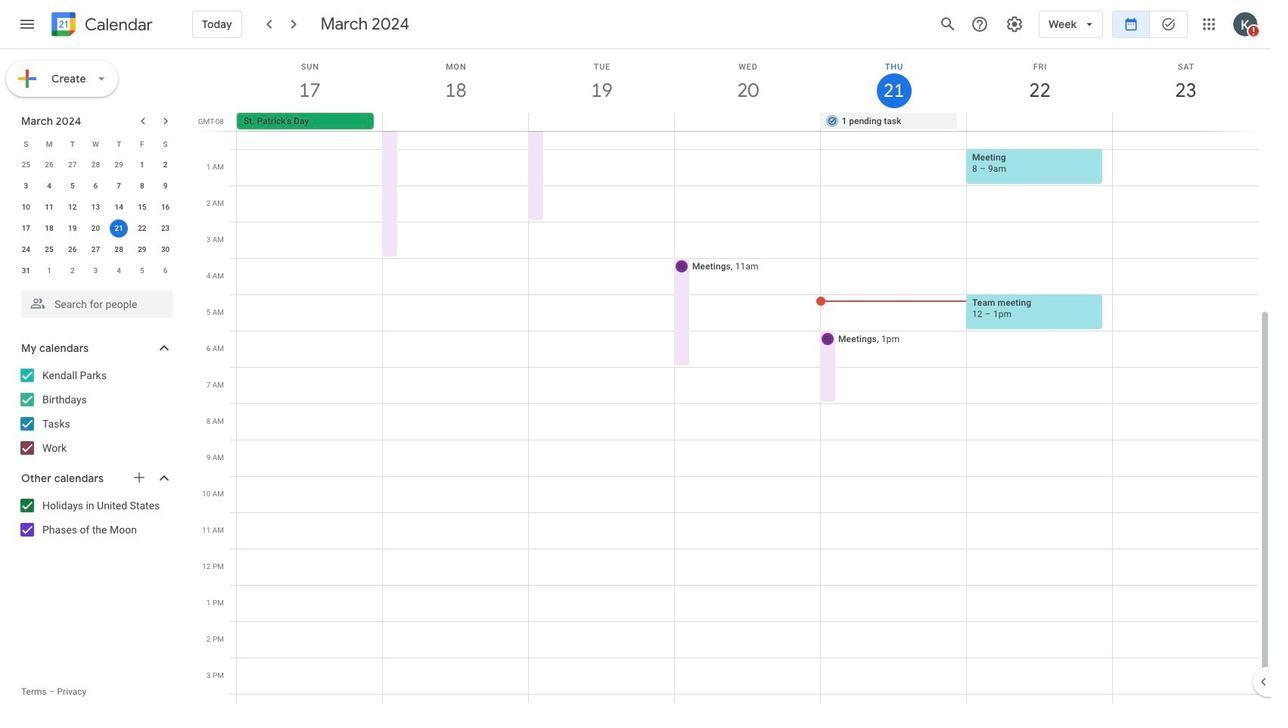 Task type: vqa. For each thing, say whether or not it's contained in the screenshot.
the left options
no



Task type: describe. For each thing, give the bounding box(es) containing it.
april 1 element
[[40, 262, 58, 280]]

calendar element
[[48, 9, 153, 42]]

4 element
[[40, 177, 58, 195]]

february 25 element
[[17, 156, 35, 174]]

cell inside 'march 2024' grid
[[107, 218, 131, 239]]

heading inside 'calendar' 'element'
[[82, 16, 153, 34]]

27 element
[[87, 241, 105, 259]]

30 element
[[156, 241, 175, 259]]

29 element
[[133, 241, 151, 259]]

22 element
[[133, 220, 151, 238]]

8 element
[[133, 177, 151, 195]]

11 element
[[40, 198, 58, 216]]

17 element
[[17, 220, 35, 238]]

23 element
[[156, 220, 175, 238]]

13 element
[[87, 198, 105, 216]]

21, today element
[[110, 220, 128, 238]]

16 element
[[156, 198, 175, 216]]

april 6 element
[[156, 262, 175, 280]]

9 element
[[156, 177, 175, 195]]

28 element
[[110, 241, 128, 259]]

add other calendars image
[[132, 470, 147, 485]]

february 27 element
[[63, 156, 82, 174]]

7 element
[[110, 177, 128, 195]]

other calendars list
[[3, 494, 188, 542]]

february 26 element
[[40, 156, 58, 174]]

12 element
[[63, 198, 82, 216]]



Task type: locate. For each thing, give the bounding box(es) containing it.
grid
[[194, 49, 1272, 703]]

1 element
[[133, 156, 151, 174]]

None search field
[[0, 285, 188, 318]]

march 2024 grid
[[14, 133, 177, 282]]

row group
[[14, 154, 177, 282]]

my calendars list
[[3, 363, 188, 460]]

april 2 element
[[63, 262, 82, 280]]

18 element
[[40, 220, 58, 238]]

cell
[[383, 113, 529, 131], [529, 113, 675, 131], [675, 113, 821, 131], [967, 113, 1113, 131], [1113, 113, 1259, 131], [107, 218, 131, 239]]

settings menu image
[[1006, 15, 1024, 33]]

row
[[230, 113, 1272, 131], [14, 133, 177, 154], [14, 154, 177, 176], [14, 176, 177, 197], [14, 197, 177, 218], [14, 218, 177, 239], [14, 239, 177, 260], [14, 260, 177, 282]]

2 element
[[156, 156, 175, 174]]

15 element
[[133, 198, 151, 216]]

february 28 element
[[87, 156, 105, 174]]

3 element
[[17, 177, 35, 195]]

heading
[[82, 16, 153, 34]]

25 element
[[40, 241, 58, 259]]

20 element
[[87, 220, 105, 238]]

14 element
[[110, 198, 128, 216]]

Search for people text field
[[30, 291, 164, 318]]

april 5 element
[[133, 262, 151, 280]]

10 element
[[17, 198, 35, 216]]

main drawer image
[[18, 15, 36, 33]]

31 element
[[17, 262, 35, 280]]

5 element
[[63, 177, 82, 195]]

6 element
[[87, 177, 105, 195]]

24 element
[[17, 241, 35, 259]]

april 3 element
[[87, 262, 105, 280]]

april 4 element
[[110, 262, 128, 280]]

19 element
[[63, 220, 82, 238]]

february 29 element
[[110, 156, 128, 174]]

26 element
[[63, 241, 82, 259]]



